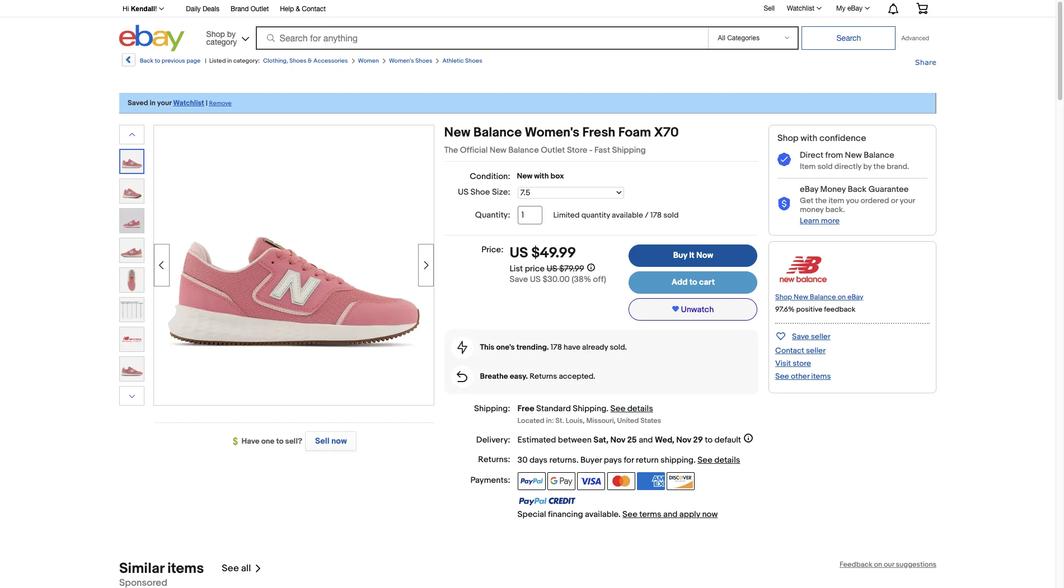 Task type: locate. For each thing, give the bounding box(es) containing it.
1 vertical spatial and
[[663, 509, 678, 520]]

back to previous page
[[140, 57, 201, 64]]

ebay right my
[[847, 4, 863, 12]]

see left terms
[[623, 509, 637, 520]]

with inside us $49.99 main content
[[534, 171, 549, 181]]

0 horizontal spatial watchlist link
[[173, 99, 204, 107]]

save for save seller
[[792, 332, 809, 341]]

shop by category banner
[[116, 0, 936, 54]]

1 vertical spatial shop
[[778, 133, 799, 144]]

women's inside new balance women's fresh foam x70 the official new balance outlet store - fast shipping
[[525, 125, 580, 141]]

ebay
[[847, 4, 863, 12], [800, 184, 818, 195], [847, 293, 864, 302]]

sold down from
[[818, 162, 833, 171]]

1 vertical spatial now
[[702, 509, 718, 520]]

see all link
[[222, 560, 262, 577]]

2 vertical spatial shop
[[775, 293, 792, 302]]

free
[[518, 404, 534, 414]]

pays
[[604, 455, 622, 465]]

0 vertical spatial by
[[227, 29, 236, 38]]

with details__icon image left 'this'
[[457, 341, 467, 354]]

0 vertical spatial details
[[627, 404, 653, 414]]

cart
[[699, 277, 715, 288]]

0 horizontal spatial save
[[510, 274, 528, 285]]

2 horizontal spatial shoes
[[465, 57, 482, 64]]

1 vertical spatial the
[[815, 196, 827, 205]]

women's right women
[[389, 57, 414, 64]]

one's
[[496, 343, 515, 352]]

foam
[[618, 125, 651, 141]]

1 vertical spatial contact
[[775, 346, 804, 355]]

sold inside us $49.99 main content
[[663, 210, 679, 220]]

balance up official
[[473, 125, 522, 141]]

1 horizontal spatial sold
[[818, 162, 833, 171]]

with details__icon image for direct from new balance
[[778, 153, 791, 167]]

0 vertical spatial 178
[[650, 210, 662, 220]]

returns:
[[478, 454, 510, 465]]

to inside back to previous page "link"
[[155, 57, 160, 64]]

women's up store
[[525, 125, 580, 141]]

by right directly
[[863, 162, 872, 171]]

balance up brand.
[[864, 150, 894, 161]]

.
[[606, 404, 609, 414], [576, 455, 579, 465], [694, 455, 696, 465]]

shop new balance on ebay link
[[775, 293, 864, 302]]

and right the '25'
[[639, 435, 653, 445]]

watchlist link right sell link
[[781, 2, 827, 15]]

on left our
[[874, 560, 882, 569]]

see details link up the united
[[610, 404, 653, 414]]

shoes right the clothing,
[[289, 57, 306, 64]]

0 horizontal spatial outlet
[[251, 5, 269, 13]]

seller up the contact seller link
[[811, 332, 831, 341]]

1 horizontal spatial now
[[702, 509, 718, 520]]

1 horizontal spatial back
[[848, 184, 867, 195]]

shop left confidence
[[778, 133, 799, 144]]

shop by category button
[[201, 25, 252, 49]]

1 vertical spatial your
[[900, 196, 915, 205]]

seller for contact
[[806, 346, 826, 355]]

. left buyer
[[576, 455, 579, 465]]

0 horizontal spatial and
[[639, 435, 653, 445]]

30
[[518, 455, 528, 465]]

seller down save seller
[[806, 346, 826, 355]]

save down us $49.99
[[510, 274, 528, 285]]

off)
[[593, 274, 606, 285]]

1 vertical spatial women's
[[525, 125, 580, 141]]

1 vertical spatial see details link
[[698, 455, 740, 465]]

0 vertical spatial sold
[[818, 162, 833, 171]]

1 horizontal spatial by
[[863, 162, 872, 171]]

back left previous
[[140, 57, 153, 64]]

178 left have
[[551, 343, 562, 352]]

0 vertical spatial and
[[639, 435, 653, 445]]

1 vertical spatial save
[[792, 332, 809, 341]]

women's shoes link
[[389, 57, 432, 64]]

1 horizontal spatial &
[[308, 57, 312, 64]]

contact right help
[[302, 5, 326, 13]]

your right saved
[[157, 99, 172, 107]]

sold inside direct from new balance item sold directly by the brand.
[[818, 162, 833, 171]]

1 horizontal spatial see details link
[[698, 455, 740, 465]]

standard shipping . see details
[[536, 404, 653, 414]]

back
[[140, 57, 153, 64], [848, 184, 867, 195]]

items inside "contact seller visit store see other items"
[[811, 372, 831, 381]]

0 vertical spatial with
[[801, 133, 817, 144]]

0 vertical spatial watchlist
[[787, 4, 815, 12]]

watchlist left remove button
[[173, 99, 204, 107]]

us
[[458, 187, 469, 198], [510, 245, 528, 262], [547, 264, 557, 274], [530, 274, 541, 285]]

limited
[[553, 210, 580, 220]]

0 vertical spatial in
[[227, 57, 232, 64]]

2 vertical spatial ebay
[[847, 293, 864, 302]]

watchlist right sell link
[[787, 4, 815, 12]]

1 vertical spatial back
[[848, 184, 867, 195]]

and left apply at right
[[663, 509, 678, 520]]

0 vertical spatial seller
[[811, 332, 831, 341]]

missouri,
[[586, 416, 616, 425]]

1 horizontal spatial your
[[900, 196, 915, 205]]

25
[[627, 435, 637, 445]]

1 vertical spatial seller
[[806, 346, 826, 355]]

you
[[846, 196, 859, 205]]

sell inside 'account' navigation
[[764, 4, 775, 12]]

advanced link
[[896, 27, 935, 49]]

0 vertical spatial contact
[[302, 5, 326, 13]]

category
[[206, 37, 237, 46]]

athletic shoes
[[442, 57, 482, 64]]

your right or
[[900, 196, 915, 205]]

1 vertical spatial &
[[308, 57, 312, 64]]

official
[[460, 145, 488, 156]]

breathe
[[480, 372, 508, 381]]

1 horizontal spatial contact
[[775, 346, 804, 355]]

picture 48 of 98 image
[[120, 298, 144, 322]]

1 shoes from the left
[[289, 57, 306, 64]]

return
[[636, 455, 659, 465]]

contact up the visit store link
[[775, 346, 804, 355]]

1 vertical spatial watchlist
[[173, 99, 204, 107]]

0 vertical spatial items
[[811, 372, 831, 381]]

have
[[242, 437, 260, 446]]

0 vertical spatial now
[[331, 436, 347, 447]]

0 vertical spatial watchlist link
[[781, 2, 827, 15]]

0 vertical spatial shop
[[206, 29, 225, 38]]

0 horizontal spatial shoes
[[289, 57, 306, 64]]

contact inside 'account' navigation
[[302, 5, 326, 13]]

now right sell?
[[331, 436, 347, 447]]

contact seller link
[[775, 346, 826, 355]]

1 vertical spatial in
[[150, 99, 156, 107]]

seller inside "contact seller visit store see other items"
[[806, 346, 826, 355]]

items right similar
[[167, 560, 204, 577]]

0 horizontal spatial sold
[[663, 210, 679, 220]]

0 horizontal spatial .
[[576, 455, 579, 465]]

picture 43 of 98 image
[[120, 150, 143, 173]]

sell link
[[759, 4, 780, 12]]

$79.99
[[559, 264, 584, 274]]

0 vertical spatial your
[[157, 99, 172, 107]]

2 nov from the left
[[676, 435, 691, 445]]

1 vertical spatial sell
[[315, 436, 330, 447]]

previous
[[162, 57, 185, 64]]

1 horizontal spatial outlet
[[541, 145, 565, 156]]

directly
[[834, 162, 862, 171]]

with for shop
[[801, 133, 817, 144]]

shop up 97.6%
[[775, 293, 792, 302]]

buy it now
[[673, 250, 713, 261]]

0 horizontal spatial by
[[227, 29, 236, 38]]

0 vertical spatial save
[[510, 274, 528, 285]]

new up directly
[[845, 150, 862, 161]]

0 horizontal spatial 178
[[551, 343, 562, 352]]

shoes right athletic
[[465, 57, 482, 64]]

picture 45 of 98 image
[[120, 209, 144, 233]]

sold
[[818, 162, 833, 171], [663, 210, 679, 220]]

unwatch button
[[629, 298, 758, 321]]

on up feedback on the bottom of page
[[838, 293, 846, 302]]

outlet left store
[[541, 145, 565, 156]]

on
[[838, 293, 846, 302], [874, 560, 882, 569]]

details up states
[[627, 404, 653, 414]]

1 horizontal spatial women's
[[525, 125, 580, 141]]

1 vertical spatial by
[[863, 162, 872, 171]]

shop for shop with confidence
[[778, 133, 799, 144]]

with
[[801, 133, 817, 144], [534, 171, 549, 181]]

1 horizontal spatial on
[[874, 560, 882, 569]]

0 vertical spatial |
[[205, 57, 206, 64]]

apply
[[679, 509, 700, 520]]

1 vertical spatial shipping
[[573, 404, 606, 414]]

0 horizontal spatial nov
[[610, 435, 625, 445]]

states
[[640, 416, 661, 425]]

1 horizontal spatial watchlist link
[[781, 2, 827, 15]]

daily deals
[[186, 5, 219, 13]]

to left cart
[[689, 277, 697, 288]]

clothing, shoes & accessories link
[[263, 57, 348, 64]]

new right official
[[490, 145, 507, 156]]

items right the other
[[811, 372, 831, 381]]

new inside direct from new balance item sold directly by the brand.
[[845, 150, 862, 161]]

now right apply at right
[[702, 509, 718, 520]]

1 horizontal spatial shoes
[[415, 57, 432, 64]]

default
[[715, 435, 741, 445]]

. up 'missouri,'
[[606, 404, 609, 414]]

nov left 29
[[676, 435, 691, 445]]

limited quantity available / 178 sold
[[553, 210, 679, 220]]

new up positive
[[794, 293, 808, 302]]

remove
[[209, 100, 232, 107]]

0 horizontal spatial the
[[815, 196, 827, 205]]

0 horizontal spatial see details link
[[610, 404, 653, 414]]

shoes for women's
[[415, 57, 432, 64]]

. down 29
[[694, 455, 696, 465]]

returns
[[530, 372, 557, 381]]

ebay up get
[[800, 184, 818, 195]]

by inside direct from new balance item sold directly by the brand.
[[863, 162, 872, 171]]

& left accessories
[[308, 57, 312, 64]]

paypal image
[[518, 472, 546, 490]]

by
[[227, 29, 236, 38], [863, 162, 872, 171]]

add
[[672, 277, 688, 288]]

in
[[227, 57, 232, 64], [150, 99, 156, 107]]

shop
[[206, 29, 225, 38], [778, 133, 799, 144], [775, 293, 792, 302]]

178 right /
[[650, 210, 662, 220]]

outlet right brand
[[251, 5, 269, 13]]

money
[[800, 205, 824, 214]]

buy
[[673, 250, 687, 261]]

delivery:
[[476, 435, 510, 445]]

category:
[[233, 57, 260, 64]]

save inside button
[[792, 332, 809, 341]]

0 vertical spatial outlet
[[251, 5, 269, 13]]

in right listed
[[227, 57, 232, 64]]

0 horizontal spatial back
[[140, 57, 153, 64]]

seller for save
[[811, 332, 831, 341]]

sold right /
[[663, 210, 679, 220]]

help & contact link
[[280, 3, 326, 16]]

outlet
[[251, 5, 269, 13], [541, 145, 565, 156]]

available.
[[585, 509, 621, 520]]

None submit
[[802, 26, 896, 50]]

new up 'the' at the left top of the page
[[444, 125, 470, 141]]

picture 46 of 98 image
[[120, 238, 144, 263]]

1 vertical spatial details
[[714, 455, 740, 465]]

athletic shoes link
[[442, 57, 482, 64]]

None text field
[[119, 577, 167, 588]]

ebay up feedback on the bottom of page
[[847, 293, 864, 302]]

0 vertical spatial on
[[838, 293, 846, 302]]

picture 49 of 98 image
[[120, 327, 144, 352]]

contact
[[302, 5, 326, 13], [775, 346, 804, 355]]

buyer
[[580, 455, 602, 465]]

picture 47 of 98 image
[[120, 268, 144, 292]]

visit
[[775, 359, 791, 368]]

shipping up located in: st. louis, missouri, united states
[[573, 404, 606, 414]]

new
[[444, 125, 470, 141], [490, 145, 507, 156], [845, 150, 862, 161], [517, 171, 532, 181], [794, 293, 808, 302]]

back up you
[[848, 184, 867, 195]]

with details__icon image left breathe
[[457, 371, 467, 382]]

1 vertical spatial 178
[[551, 343, 562, 352]]

balance up 97.6% positive feedback
[[810, 293, 836, 302]]

| left remove button
[[206, 99, 208, 107]]

1 vertical spatial items
[[167, 560, 204, 577]]

& right help
[[296, 5, 300, 13]]

nov left the '25'
[[610, 435, 625, 445]]

to left previous
[[155, 57, 160, 64]]

page
[[186, 57, 201, 64]]

0 horizontal spatial in
[[150, 99, 156, 107]]

see terms and apply now link
[[623, 509, 718, 520]]

the left brand.
[[874, 162, 885, 171]]

shoes left athletic
[[415, 57, 432, 64]]

seller inside button
[[811, 332, 831, 341]]

with details__icon image
[[778, 153, 791, 167], [778, 197, 791, 211], [457, 341, 467, 354], [457, 371, 467, 382]]

advanced
[[901, 35, 929, 41]]

to inside add to cart link
[[689, 277, 697, 288]]

add to cart link
[[629, 271, 758, 294]]

all
[[241, 563, 251, 574]]

details down default
[[714, 455, 740, 465]]

with left box
[[534, 171, 549, 181]]

0 vertical spatial shipping
[[612, 145, 646, 156]]

1 vertical spatial ebay
[[800, 184, 818, 195]]

by down brand
[[227, 29, 236, 38]]

save for save us $30.00 (38% off)
[[510, 274, 528, 285]]

easy.
[[510, 372, 528, 381]]

see details link down default
[[698, 455, 740, 465]]

with details__icon image left item in the right of the page
[[778, 153, 791, 167]]

1 horizontal spatial shipping
[[612, 145, 646, 156]]

saved in your watchlist | remove
[[128, 99, 232, 107]]

outlet inside new balance women's fresh foam x70 the official new balance outlet store - fast shipping
[[541, 145, 565, 156]]

2 shoes from the left
[[415, 57, 432, 64]]

your shopping cart image
[[916, 3, 929, 14]]

3 shoes from the left
[[465, 57, 482, 64]]

or
[[891, 196, 898, 205]]

in right saved
[[150, 99, 156, 107]]

1 horizontal spatial with
[[801, 133, 817, 144]]

sell for sell now
[[315, 436, 330, 447]]

shipping inside new balance women's fresh foam x70 the official new balance outlet store - fast shipping
[[612, 145, 646, 156]]

1 horizontal spatial nov
[[676, 435, 691, 445]]

0 vertical spatial see details link
[[610, 404, 653, 414]]

american express image
[[637, 472, 665, 490]]

0 vertical spatial women's
[[389, 57, 414, 64]]

1 horizontal spatial the
[[874, 162, 885, 171]]

0 horizontal spatial with
[[534, 171, 549, 181]]

sold for new
[[818, 162, 833, 171]]

us left $30.00
[[530, 274, 541, 285]]

0 horizontal spatial watchlist
[[173, 99, 204, 107]]

learn
[[800, 216, 819, 226]]

ebay inside ebay money back guarantee get the item you ordered or your money back. learn more
[[800, 184, 818, 195]]

1 vertical spatial |
[[206, 99, 208, 107]]

1 horizontal spatial watchlist
[[787, 4, 815, 12]]

back to previous page link
[[121, 53, 201, 71]]

0 horizontal spatial details
[[627, 404, 653, 414]]

| left listed
[[205, 57, 206, 64]]

0 vertical spatial sell
[[764, 4, 775, 12]]

help
[[280, 5, 294, 13]]

with up direct in the right of the page
[[801, 133, 817, 144]]

shop down the deals on the left of page
[[206, 29, 225, 38]]

1 horizontal spatial sell
[[764, 4, 775, 12]]

balance
[[473, 125, 522, 141], [508, 145, 539, 156], [864, 150, 894, 161], [810, 293, 836, 302]]

1 horizontal spatial and
[[663, 509, 678, 520]]

watchlist inside 'account' navigation
[[787, 4, 815, 12]]

with details__icon image left get
[[778, 197, 791, 211]]

guarantee
[[868, 184, 909, 195]]

0 vertical spatial &
[[296, 5, 300, 13]]

watchlist
[[787, 4, 815, 12], [173, 99, 204, 107]]

shipping down foam at the top
[[612, 145, 646, 156]]

0 horizontal spatial on
[[838, 293, 846, 302]]

have
[[564, 343, 580, 352]]

save inside us $49.99 main content
[[510, 274, 528, 285]]

-
[[589, 145, 593, 156]]

watchlist link left remove button
[[173, 99, 204, 107]]

and for 25
[[639, 435, 653, 445]]

see down visit in the bottom right of the page
[[775, 372, 789, 381]]

shop inside shop by category
[[206, 29, 225, 38]]

Search for anything text field
[[257, 27, 706, 49]]

0 vertical spatial the
[[874, 162, 885, 171]]

outlet inside brand outlet link
[[251, 5, 269, 13]]

save up the contact seller link
[[792, 332, 809, 341]]

0 vertical spatial back
[[140, 57, 153, 64]]

1 horizontal spatial items
[[811, 372, 831, 381]]

0 horizontal spatial items
[[167, 560, 204, 577]]

item
[[829, 196, 844, 205]]

see details link for 30 days returns . buyer pays for return shipping . see details
[[698, 455, 740, 465]]

the right get
[[815, 196, 827, 205]]

See all text field
[[222, 563, 251, 574]]



Task type: vqa. For each thing, say whether or not it's contained in the screenshot.
eBay
yes



Task type: describe. For each thing, give the bounding box(es) containing it.
my ebay
[[836, 4, 863, 12]]

shoe
[[471, 187, 490, 198]]

brand outlet link
[[231, 3, 269, 16]]

with for new
[[534, 171, 549, 181]]

1 horizontal spatial details
[[714, 455, 740, 465]]

0 horizontal spatial now
[[331, 436, 347, 447]]

& inside help & contact link
[[296, 5, 300, 13]]

shoes for clothing,
[[289, 57, 306, 64]]

1 horizontal spatial 178
[[650, 210, 662, 220]]

to right 29
[[705, 435, 713, 445]]

shop for shop by category
[[206, 29, 225, 38]]

sell?
[[285, 437, 302, 446]]

back inside ebay money back guarantee get the item you ordered or your money back. learn more
[[848, 184, 867, 195]]

97.6% positive feedback
[[775, 305, 856, 314]]

to right one
[[276, 437, 284, 446]]

positive
[[796, 305, 822, 314]]

us shoe size
[[458, 187, 508, 198]]

sold for available
[[663, 210, 679, 220]]

x70
[[654, 125, 679, 141]]

see inside "contact seller visit store see other items"
[[775, 372, 789, 381]]

feedback
[[840, 560, 872, 569]]

have one to sell?
[[242, 437, 302, 446]]

back.
[[825, 205, 845, 214]]

visit store link
[[775, 359, 811, 368]]

discover image
[[667, 472, 695, 490]]

master card image
[[607, 472, 635, 490]]

returns
[[549, 455, 576, 465]]

with details__icon image for breathe easy.
[[457, 371, 467, 382]]

price:
[[481, 245, 504, 255]]

us up list
[[510, 245, 528, 262]]

shop for shop new balance on ebay
[[775, 293, 792, 302]]

picture 44 of 98 image
[[120, 179, 144, 203]]

athletic
[[442, 57, 464, 64]]

see all
[[222, 563, 251, 574]]

located in: st. louis, missouri, united states
[[518, 416, 661, 425]]

size
[[492, 187, 508, 198]]

feedback on our suggestions
[[840, 560, 936, 569]]

$49.99
[[531, 245, 576, 262]]

add to cart
[[672, 277, 715, 288]]

contact inside "contact seller visit store see other items"
[[775, 346, 804, 355]]

trending.
[[517, 343, 549, 352]]

similar
[[119, 560, 164, 577]]

special financing available. see terms and apply now
[[518, 509, 718, 520]]

paypal credit image
[[518, 497, 576, 506]]

shoes for athletic
[[465, 57, 482, 64]]

days
[[529, 455, 548, 465]]

us left "shoe"
[[458, 187, 469, 198]]

see down 29
[[698, 455, 713, 465]]

other
[[791, 372, 810, 381]]

contact seller visit store see other items
[[775, 346, 831, 381]]

google pay image
[[547, 472, 575, 490]]

watchlist link inside 'account' navigation
[[781, 2, 827, 15]]

my ebay link
[[830, 2, 875, 15]]

it
[[689, 250, 695, 261]]

by inside shop by category
[[227, 29, 236, 38]]

with details__icon image for ebay money back guarantee
[[778, 197, 791, 211]]

hi kendall !
[[123, 5, 157, 13]]

estimated
[[518, 435, 556, 445]]

1 nov from the left
[[610, 435, 625, 445]]

sell for sell
[[764, 4, 775, 12]]

louis,
[[566, 416, 585, 425]]

new balance women's fresh foam x70 the official new balance outlet store - fast shipping
[[444, 125, 679, 156]]

1 horizontal spatial .
[[606, 404, 609, 414]]

new with box
[[517, 171, 564, 181]]

the inside direct from new balance item sold directly by the brand.
[[874, 162, 885, 171]]

this one's trending. 178 have already sold.
[[480, 343, 627, 352]]

us down $49.99 at the top
[[547, 264, 557, 274]]

$30.00
[[543, 274, 570, 285]]

already
[[582, 343, 608, 352]]

see other items link
[[775, 372, 831, 381]]

item direct from brand image
[[775, 251, 831, 287]]

list
[[510, 264, 523, 274]]

share
[[915, 58, 936, 67]]

2 horizontal spatial .
[[694, 455, 696, 465]]

now
[[696, 250, 713, 261]]

back inside "link"
[[140, 57, 153, 64]]

estimated between sat, nov 25 and wed, nov 29 to default
[[518, 435, 741, 445]]

shipping:
[[474, 404, 510, 414]]

quantity:
[[475, 210, 510, 221]]

account navigation
[[116, 0, 936, 17]]

brand outlet
[[231, 5, 269, 13]]

confidence
[[819, 133, 866, 144]]

see details link for standard shipping . see details
[[610, 404, 653, 414]]

/
[[645, 210, 649, 220]]

none submit inside shop by category "banner"
[[802, 26, 896, 50]]

29
[[693, 435, 703, 445]]

picture 50 of 98 image
[[120, 357, 144, 381]]

remove button
[[209, 99, 232, 107]]

with details__icon image for this one's trending.
[[457, 341, 467, 354]]

the inside ebay money back guarantee get the item you ordered or your money back. learn more
[[815, 196, 827, 205]]

located
[[518, 416, 544, 425]]

shop by category
[[206, 29, 237, 46]]

see left the 'all'
[[222, 563, 239, 574]]

women's shoes
[[389, 57, 432, 64]]

new balance women's fresh foam x70 - picture 43 of 98 image
[[154, 125, 434, 405]]

brand
[[231, 5, 249, 13]]

balance up new with box
[[508, 145, 539, 156]]

balance inside direct from new balance item sold directly by the brand.
[[864, 150, 894, 161]]

standard
[[536, 404, 571, 414]]

save seller button
[[775, 330, 831, 343]]

1 vertical spatial on
[[874, 560, 882, 569]]

97.6%
[[775, 305, 795, 314]]

ordered
[[861, 196, 889, 205]]

more
[[821, 216, 840, 226]]

sat,
[[593, 435, 609, 445]]

your inside ebay money back guarantee get the item you ordered or your money back. learn more
[[900, 196, 915, 205]]

clothing, shoes & accessories
[[263, 57, 348, 64]]

between
[[558, 435, 592, 445]]

0 horizontal spatial your
[[157, 99, 172, 107]]

women link
[[358, 57, 379, 64]]

get
[[800, 196, 814, 205]]

store
[[793, 359, 811, 368]]

dollar sign image
[[233, 437, 242, 446]]

1 horizontal spatial in
[[227, 57, 232, 64]]

now inside us $49.99 main content
[[702, 509, 718, 520]]

hi
[[123, 5, 129, 13]]

unwatch
[[681, 304, 714, 315]]

quantity
[[581, 210, 610, 220]]

see up the united
[[610, 404, 625, 414]]

visa image
[[577, 472, 605, 490]]

learn more link
[[800, 216, 840, 226]]

0 horizontal spatial shipping
[[573, 404, 606, 414]]

the
[[444, 145, 458, 156]]

kendall
[[131, 5, 155, 13]]

from
[[825, 150, 843, 161]]

direct from new balance item sold directly by the brand.
[[800, 150, 909, 171]]

terms
[[639, 509, 661, 520]]

item
[[800, 162, 816, 171]]

in:
[[546, 416, 554, 425]]

new left box
[[517, 171, 532, 181]]

us $49.99 main content
[[444, 125, 759, 520]]

Quantity: text field
[[518, 206, 542, 224]]

and for terms
[[663, 509, 678, 520]]

price
[[525, 264, 545, 274]]

one
[[261, 437, 275, 446]]

ebay inside 'account' navigation
[[847, 4, 863, 12]]

0 horizontal spatial women's
[[389, 57, 414, 64]]

1 vertical spatial watchlist link
[[173, 99, 204, 107]]

shipping
[[661, 455, 694, 465]]

fast
[[594, 145, 610, 156]]

(38%
[[572, 274, 591, 285]]



